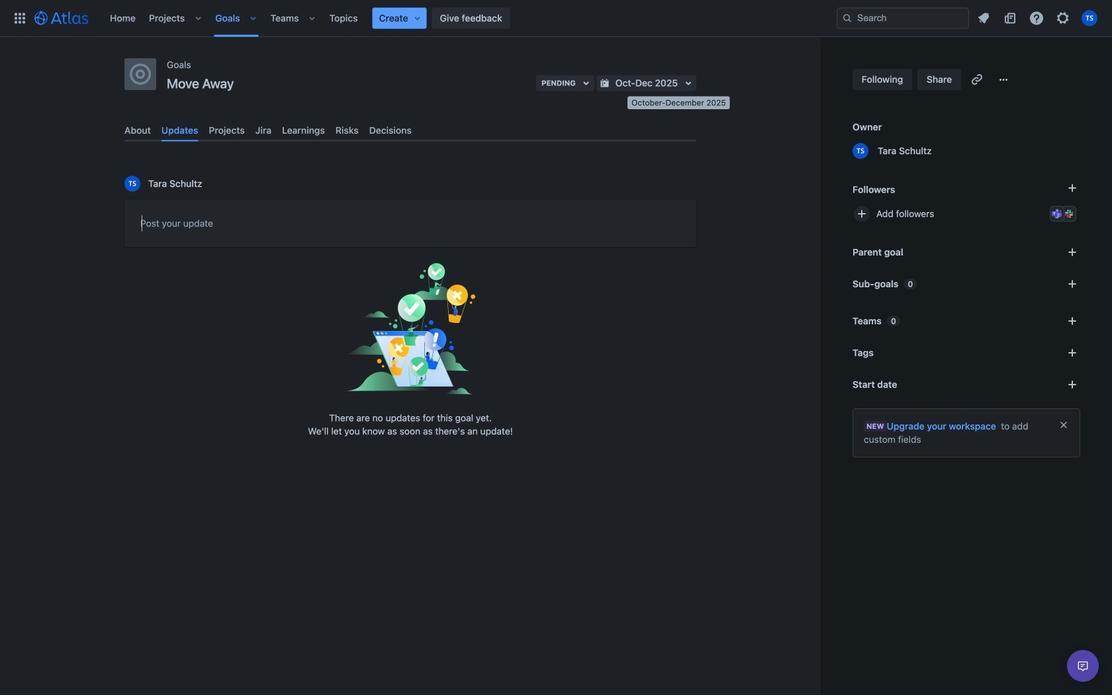 Task type: vqa. For each thing, say whether or not it's contained in the screenshot.
1st Townsquare icon from the top
no



Task type: describe. For each thing, give the bounding box(es) containing it.
Main content area, start typing to enter text. text field
[[140, 216, 681, 236]]

add follower image
[[854, 206, 870, 222]]

add team image
[[1065, 313, 1081, 329]]

msteams logo showing  channels are connected to this goal image
[[1052, 209, 1063, 219]]

goal icon image
[[130, 64, 151, 85]]

search image
[[842, 13, 853, 24]]

settings image
[[1055, 10, 1071, 26]]

close banner image
[[1059, 420, 1069, 430]]



Task type: locate. For each thing, give the bounding box(es) containing it.
banner
[[0, 0, 1112, 37]]

switch to... image
[[12, 10, 28, 26]]

slack logo showing nan channels are connected to this goal image
[[1064, 209, 1075, 219]]

add tag image
[[1065, 345, 1081, 361]]

set start date image
[[1065, 377, 1081, 393]]

top element
[[8, 0, 837, 37]]

Search field
[[837, 8, 969, 29]]

account image
[[1082, 10, 1098, 26]]

notifications image
[[976, 10, 992, 26]]

tooltip
[[628, 96, 730, 109]]

tab list
[[119, 120, 702, 141]]

more icon image
[[996, 72, 1012, 87]]

help image
[[1029, 10, 1045, 26]]

open intercom messenger image
[[1075, 658, 1091, 674]]

add a follower image
[[1065, 180, 1081, 196]]

None search field
[[837, 8, 969, 29]]



